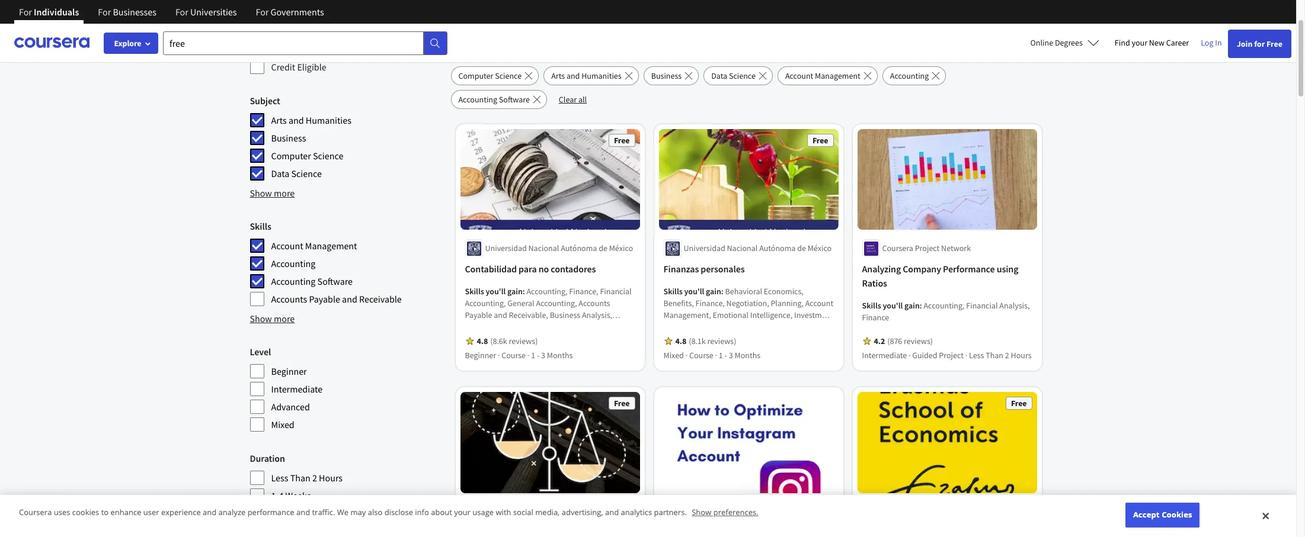 Task type: vqa. For each thing, say whether or not it's contained in the screenshot.
Foundations
no



Task type: locate. For each thing, give the bounding box(es) containing it.
1 horizontal spatial months
[[547, 351, 573, 361]]

management inside the accounting, finance, financial accounting, general accounting, accounts payable and receivable, business analysis, financial analysis, operational analysis, planning, account management
[[529, 334, 575, 345]]

1 horizontal spatial coursera project network
[[882, 243, 971, 254]]

0 horizontal spatial -
[[537, 351, 540, 361]]

de up contabilidad para no contadores link
[[599, 243, 608, 254]]

project
[[915, 243, 940, 254], [939, 351, 964, 361], [717, 507, 741, 517]]

universidad nacional autónoma de méxico up contabilidad para no contadores link
[[485, 243, 633, 254]]

management inside the skills group
[[305, 240, 357, 252]]

0 vertical spatial payable
[[309, 293, 340, 305]]

4 for from the left
[[256, 6, 269, 18]]

1 nacional from the left
[[529, 243, 559, 254]]

universidad nacional autónoma de méxico for personales
[[684, 243, 832, 254]]

0 horizontal spatial months
[[285, 508, 315, 520]]

1 horizontal spatial beginner
[[465, 351, 496, 361]]

0 vertical spatial show
[[250, 187, 272, 199]]

cookies
[[72, 508, 99, 518]]

1 vertical spatial intermediate
[[271, 384, 323, 395]]

mixed inside level group
[[271, 419, 294, 431]]

1 down 4.8 (8.6k reviews)
[[531, 351, 535, 361]]

0 horizontal spatial arts
[[271, 114, 287, 126]]

and
[[567, 71, 580, 81], [289, 114, 304, 126], [342, 293, 357, 305], [494, 310, 507, 321], [775, 322, 789, 333], [203, 508, 217, 518], [296, 508, 310, 518], [605, 508, 619, 518]]

behavioral economics, benefits, finance, negotiation, planning, account management, emotional intelligence, investment management, strategy, strategy and operations
[[664, 287, 834, 333]]

less right 'guided'
[[969, 351, 984, 361]]

banner navigation
[[9, 0, 334, 33]]

skills you'll gain : up finance on the right of page
[[862, 301, 924, 311]]

3 down strategy,
[[729, 351, 733, 361]]

2 horizontal spatial business
[[651, 71, 682, 81]]

2 · from the left
[[528, 351, 530, 361]]

data inside subject "group"
[[271, 168, 289, 180]]

accounts inside the skills group
[[271, 293, 307, 305]]

de left 'são'
[[533, 507, 541, 517]]

than
[[986, 351, 1004, 361], [290, 472, 310, 484]]

autónoma up contadores in the left of the page
[[561, 243, 597, 254]]

arts up clear
[[551, 71, 565, 81]]

data science
[[711, 71, 756, 81], [271, 168, 322, 180]]

analysis, down using at the right of page
[[1000, 301, 1030, 311]]

autónoma for contabilidad para no contadores
[[561, 243, 597, 254]]

1 horizontal spatial universidad nacional autónoma de méxico
[[684, 243, 832, 254]]

accounting, up operational
[[536, 298, 577, 309]]

1 show more button from the top
[[250, 186, 295, 200]]

subject
[[250, 95, 280, 107]]

less
[[969, 351, 984, 361], [271, 472, 288, 484]]

arts inside subject "group"
[[271, 114, 287, 126]]

contabilidad
[[465, 263, 517, 275]]

2 horizontal spatial management
[[815, 71, 861, 81]]

finance, down contadores in the left of the page
[[569, 287, 598, 297]]

finance, up 'emotional'
[[696, 298, 725, 309]]

data inside button
[[711, 71, 727, 81]]

2 show more from the top
[[250, 313, 295, 325]]

1 vertical spatial data
[[271, 168, 289, 180]]

1 vertical spatial hours
[[319, 472, 343, 484]]

0 horizontal spatial management
[[305, 240, 357, 252]]

management,
[[664, 310, 711, 321], [664, 322, 711, 333]]

and down credit eligible
[[289, 114, 304, 126]]

project right 'guided'
[[939, 351, 964, 361]]

1 reviews) from the left
[[509, 336, 538, 347]]

1 horizontal spatial software
[[499, 94, 530, 105]]

2 horizontal spatial :
[[920, 301, 922, 311]]

1 universidad nacional autónoma de méxico from the left
[[485, 243, 633, 254]]

1 vertical spatial payable
[[465, 310, 492, 321]]

and inside the skills group
[[342, 293, 357, 305]]

3
[[541, 351, 545, 361], [729, 351, 733, 361], [279, 508, 284, 520]]

months
[[547, 351, 573, 361], [735, 351, 761, 361], [285, 508, 315, 520]]

1 4.8 from the left
[[477, 336, 488, 347]]

None search field
[[163, 31, 448, 55]]

1 horizontal spatial de
[[599, 243, 608, 254]]

planning, inside the accounting, finance, financial accounting, general accounting, accounts payable and receivable, business analysis, financial analysis, operational analysis, planning, account management
[[465, 334, 498, 345]]

1 vertical spatial arts and humanities
[[271, 114, 352, 126]]

0 horizontal spatial course
[[502, 351, 526, 361]]

0 vertical spatial finance,
[[569, 287, 598, 297]]

planning, down the 'economics,'
[[771, 298, 804, 309]]

0 vertical spatial accounting software
[[459, 94, 530, 105]]

payable up (8.6k
[[465, 310, 492, 321]]

social
[[513, 508, 533, 518]]

skills you'll gain : up benefits, on the bottom of page
[[664, 287, 725, 297]]

level group
[[250, 345, 444, 433]]

beginner inside level group
[[271, 366, 307, 378]]

:
[[523, 287, 525, 297], [721, 287, 724, 297], [920, 301, 922, 311]]

business
[[651, 71, 682, 81], [271, 132, 306, 144], [550, 310, 580, 321]]

skills for finanzas personales
[[664, 287, 683, 297]]

humanities down eligible
[[306, 114, 352, 126]]

1 horizontal spatial 2
[[1005, 351, 1009, 361]]

4.2 (876 reviews)
[[874, 336, 933, 347]]

gain down personales
[[706, 287, 721, 297]]

project right partners.
[[717, 507, 741, 517]]

gain up 4.2 (876 reviews)
[[905, 301, 920, 311]]

account inside behavioral economics, benefits, finance, negotiation, planning, account management, emotional intelligence, investment management, strategy, strategy and operations
[[805, 298, 834, 309]]

computer science inside subject "group"
[[271, 150, 343, 162]]

business inside the accounting, finance, financial accounting, general accounting, accounts payable and receivable, business analysis, financial analysis, operational analysis, planning, account management
[[550, 310, 580, 321]]

1 vertical spatial finance,
[[696, 298, 725, 309]]

1 vertical spatial management,
[[664, 322, 711, 333]]

join for free
[[1237, 39, 1283, 49]]

show more button
[[250, 186, 295, 200], [250, 312, 295, 326]]

1 horizontal spatial arts
[[551, 71, 565, 81]]

0 vertical spatial show more button
[[250, 186, 295, 200]]

1 more from the top
[[274, 187, 295, 199]]

3 down operational
[[541, 351, 545, 361]]

1 course from the left
[[502, 351, 526, 361]]

humanities up all at left
[[582, 71, 622, 81]]

by
[[279, 24, 291, 39]]

for left the businesses
[[98, 6, 111, 18]]

clear
[[559, 94, 577, 105]]

gain for para
[[507, 287, 523, 297]]

0 horizontal spatial universidad nacional autónoma de méxico
[[485, 243, 633, 254]]

nacional up no on the left of page
[[529, 243, 559, 254]]

2 more from the top
[[274, 313, 295, 325]]

computer
[[459, 71, 493, 81], [271, 150, 311, 162]]

0 vertical spatial management
[[815, 71, 861, 81]]

less up 4
[[271, 472, 288, 484]]

and left analytics
[[605, 508, 619, 518]]

mixed for mixed · course · 1 - 3 months
[[664, 351, 684, 361]]

1 horizontal spatial computer
[[459, 71, 493, 81]]

1 vertical spatial your
[[454, 508, 471, 518]]

reviews) down strategy,
[[708, 336, 737, 347]]

: up "general"
[[523, 287, 525, 297]]

arts down the subject
[[271, 114, 287, 126]]

3 for personales
[[729, 351, 733, 361]]

1 for from the left
[[19, 6, 32, 18]]

4.8 for contabilidad
[[477, 336, 488, 347]]

skills you'll gain : for contabilidad
[[465, 287, 527, 297]]

: left "behavioral"
[[721, 287, 724, 297]]

analysis,
[[1000, 301, 1030, 311], [582, 310, 612, 321], [498, 322, 529, 333], [573, 322, 603, 333]]

show
[[250, 187, 272, 199], [250, 313, 272, 325], [692, 508, 712, 518]]

0 vertical spatial planning,
[[771, 298, 804, 309]]

for left "free"
[[531, 24, 551, 45]]

and up (8.6k
[[494, 310, 507, 321]]

months down the weeks
[[285, 508, 315, 520]]

show more button for accounts
[[250, 312, 295, 326]]

1 vertical spatial less
[[271, 472, 288, 484]]

for
[[19, 6, 32, 18], [98, 6, 111, 18], [175, 6, 188, 18], [256, 6, 269, 18]]

0 horizontal spatial your
[[454, 508, 471, 518]]

software inside the skills group
[[318, 276, 353, 288]]

intermediate up advanced on the bottom of page
[[271, 384, 323, 395]]

0 horizontal spatial méxico
[[609, 243, 633, 254]]

credit eligible
[[271, 61, 326, 73]]

planning, inside behavioral economics, benefits, finance, negotiation, planning, account management, emotional intelligence, investment management, strategy, strategy and operations
[[771, 298, 804, 309]]

2 vertical spatial management
[[529, 334, 575, 345]]

your
[[1132, 37, 1148, 48], [454, 508, 471, 518]]

2 for from the left
[[98, 6, 111, 18]]

1 méxico from the left
[[609, 243, 633, 254]]

account inside button
[[785, 71, 813, 81]]

for up filter
[[256, 6, 269, 18]]

computer inside button
[[459, 71, 493, 81]]

universidad for finanzas
[[684, 243, 725, 254]]

de up the 'economics,'
[[797, 243, 806, 254]]

1 horizontal spatial finance,
[[696, 298, 725, 309]]

reviews)
[[509, 336, 538, 347], [708, 336, 737, 347], [904, 336, 933, 347]]

- down operational
[[537, 351, 540, 361]]

de
[[599, 243, 608, 254], [797, 243, 806, 254], [533, 507, 541, 517]]

project up company
[[915, 243, 940, 254]]

analyzing company performance using ratios link
[[862, 262, 1032, 291]]

méxico for contabilidad para no contadores
[[609, 243, 633, 254]]

1 vertical spatial show
[[250, 313, 272, 325]]

operations
[[790, 322, 829, 333]]

general
[[508, 298, 535, 309]]

1 - from the left
[[537, 351, 540, 361]]

5 · from the left
[[909, 351, 911, 361]]

: for company
[[920, 301, 922, 311]]

1- up performance
[[271, 490, 279, 502]]

1 horizontal spatial -
[[725, 351, 727, 361]]

accounting, down analyzing company performance using ratios link
[[924, 301, 965, 311]]

computer science
[[459, 71, 522, 81], [271, 150, 343, 162]]

months down operational
[[547, 351, 573, 361]]

0 horizontal spatial computer science
[[271, 150, 343, 162]]

about
[[431, 508, 452, 518]]

and left receivable
[[342, 293, 357, 305]]

0 horizontal spatial beginner
[[271, 366, 307, 378]]

1 horizontal spatial humanities
[[582, 71, 622, 81]]

0 horizontal spatial computer
[[271, 150, 311, 162]]

duration group
[[250, 452, 444, 538]]

to
[[101, 508, 109, 518]]

4.8
[[477, 336, 488, 347], [675, 336, 687, 347]]

software up accounts payable and receivable
[[318, 276, 353, 288]]

0 vertical spatial 2
[[1005, 351, 1009, 361]]

payable inside the skills group
[[309, 293, 340, 305]]

management, down benefits, on the bottom of page
[[664, 310, 711, 321]]

1- for 4
[[271, 490, 279, 502]]

1 vertical spatial coursera project network
[[684, 507, 772, 517]]

humanities inside button
[[582, 71, 622, 81]]

your right about
[[454, 508, 471, 518]]

gain
[[507, 287, 523, 297], [706, 287, 721, 297], [905, 301, 920, 311]]

credit
[[271, 61, 295, 73]]

management, up (8.1k
[[664, 322, 711, 333]]

you'll down contabilidad
[[486, 287, 506, 297]]

1 vertical spatial humanities
[[306, 114, 352, 126]]

What do you want to learn? text field
[[163, 31, 424, 55]]

nacional for para
[[529, 243, 559, 254]]

·
[[498, 351, 500, 361], [528, 351, 530, 361], [686, 351, 688, 361], [715, 351, 717, 361], [909, 351, 911, 361], [966, 351, 968, 361]]

and up clear all button
[[567, 71, 580, 81]]

1 vertical spatial project
[[939, 351, 964, 361]]

reviews) up beginner · course · 1 - 3 months
[[509, 336, 538, 347]]

with
[[496, 508, 511, 518]]

: for personales
[[721, 287, 724, 297]]

less inside duration group
[[271, 472, 288, 484]]

skills
[[250, 221, 271, 232], [465, 287, 484, 297], [664, 287, 683, 297], [862, 301, 881, 311]]

nacional
[[529, 243, 559, 254], [727, 243, 758, 254]]

analysis, inside accounting, financial analysis, finance
[[1000, 301, 1030, 311]]

accounting, down contabilidad
[[465, 298, 506, 309]]

mixed
[[664, 351, 684, 361], [271, 419, 294, 431]]

guided
[[913, 351, 938, 361]]

payable left receivable
[[309, 293, 340, 305]]

0 horizontal spatial accounts
[[271, 293, 307, 305]]

1 horizontal spatial data science
[[711, 71, 756, 81]]

2 1 from the left
[[719, 351, 723, 361]]

1 vertical spatial 1-
[[271, 508, 279, 520]]

1 vertical spatial software
[[318, 276, 353, 288]]

2 vertical spatial financial
[[465, 322, 497, 333]]

2 course from the left
[[689, 351, 714, 361]]

1 horizontal spatial computer science
[[459, 71, 522, 81]]

1 vertical spatial computer
[[271, 150, 311, 162]]

account management
[[785, 71, 861, 81], [271, 240, 357, 252]]

accounting, down contabilidad para no contadores link
[[527, 287, 568, 297]]

0 horizontal spatial coursera
[[19, 508, 52, 518]]

governments
[[271, 6, 324, 18]]

coursera uses cookies to enhance user experience and analyze performance and traffic. we may also disclose info about your usage with social media, advertising, and analytics partners. show preferences.
[[19, 508, 759, 518]]

2 méxico from the left
[[808, 243, 832, 254]]

: down analyzing company performance using ratios
[[920, 301, 922, 311]]

2 reviews) from the left
[[708, 336, 737, 347]]

universidad
[[485, 243, 527, 254], [684, 243, 725, 254]]

nacional up 'finanzas personales' link
[[727, 243, 758, 254]]

0 horizontal spatial than
[[290, 472, 310, 484]]

more
[[274, 187, 295, 199], [274, 313, 295, 325]]

arts and humanities down the subject
[[271, 114, 352, 126]]

software
[[499, 94, 530, 105], [318, 276, 353, 288]]

gain up "general"
[[507, 287, 523, 297]]

you'll for finanzas
[[684, 287, 704, 297]]

0 vertical spatial humanities
[[582, 71, 622, 81]]

1 down 4.8 (8.1k reviews)
[[719, 351, 723, 361]]

4.8 left (8.1k
[[675, 336, 687, 347]]

2 horizontal spatial coursera
[[882, 243, 913, 254]]

finance, inside the accounting, finance, financial accounting, general accounting, accounts payable and receivable, business analysis, financial analysis, operational analysis, planning, account management
[[569, 287, 598, 297]]

3 reviews) from the left
[[904, 336, 933, 347]]

accounts
[[271, 293, 307, 305], [579, 298, 610, 309]]

0 horizontal spatial intermediate
[[271, 384, 323, 395]]

3 for from the left
[[175, 6, 188, 18]]

- for para
[[537, 351, 540, 361]]

0 vertical spatial your
[[1132, 37, 1148, 48]]

1- down 4
[[271, 508, 279, 520]]

0 horizontal spatial :
[[523, 287, 525, 297]]

1 horizontal spatial intermediate
[[862, 351, 907, 361]]

autónoma up 'finanzas personales' link
[[759, 243, 796, 254]]

2 1- from the top
[[271, 508, 279, 520]]

0 horizontal spatial reviews)
[[509, 336, 538, 347]]

mixed down advanced on the bottom of page
[[271, 419, 294, 431]]

1 horizontal spatial mixed
[[664, 351, 684, 361]]

universidad up finanzas personales on the right of the page
[[684, 243, 725, 254]]

reviews) for para
[[509, 336, 538, 347]]

analysis, right operational
[[573, 322, 603, 333]]

1 1 from the left
[[531, 351, 535, 361]]

0 horizontal spatial de
[[533, 507, 541, 517]]

user
[[143, 508, 159, 518]]

planning, up beginner · course · 1 - 3 months
[[465, 334, 498, 345]]

financial inside accounting, financial analysis, finance
[[966, 301, 998, 311]]

6 · from the left
[[966, 351, 968, 361]]

1 horizontal spatial universidad
[[684, 243, 725, 254]]

- down 4.8 (8.1k reviews)
[[725, 351, 727, 361]]

reviews) up 'guided'
[[904, 336, 933, 347]]

and down intelligence, at the right
[[775, 322, 789, 333]]

you'll up benefits, on the bottom of page
[[684, 287, 704, 297]]

2 nacional from the left
[[727, 243, 758, 254]]

1 horizontal spatial nacional
[[727, 243, 758, 254]]

show more for accounts payable and receivable
[[250, 313, 295, 325]]

accounting software down computer science button
[[459, 94, 530, 105]]

universidad nacional autónoma de méxico up 'finanzas personales' link
[[684, 243, 832, 254]]

2 horizontal spatial gain
[[905, 301, 920, 311]]

more for accounts
[[274, 313, 295, 325]]

1 show more from the top
[[250, 187, 295, 199]]

join
[[1237, 39, 1253, 49]]

0 vertical spatial data science
[[711, 71, 756, 81]]

accounts payable and receivable
[[271, 293, 402, 305]]

1- for 3
[[271, 508, 279, 520]]

months down strategy
[[735, 351, 761, 361]]

accounting software up accounts payable and receivable
[[271, 276, 353, 288]]

we
[[337, 508, 349, 518]]

1 horizontal spatial autónoma
[[759, 243, 796, 254]]

0 vertical spatial business
[[651, 71, 682, 81]]

arts and humanities up all at left
[[551, 71, 622, 81]]

mixed down 4.8 (8.1k reviews)
[[664, 351, 684, 361]]

2 universidad from the left
[[684, 243, 725, 254]]

software down computer science button
[[499, 94, 530, 105]]

course down (8.1k
[[689, 351, 714, 361]]

1 horizontal spatial accounting software
[[459, 94, 530, 105]]

0 horizontal spatial coursera project network
[[684, 507, 772, 517]]

0 vertical spatial management,
[[664, 310, 711, 321]]

you'll up finance on the right of page
[[883, 301, 903, 311]]

1 vertical spatial business
[[271, 132, 306, 144]]

2 show more button from the top
[[250, 312, 295, 326]]

1 horizontal spatial coursera
[[684, 507, 715, 517]]

data science inside button
[[711, 71, 756, 81]]

2
[[1005, 351, 1009, 361], [312, 472, 317, 484]]

beginner
[[465, 351, 496, 361], [271, 366, 307, 378]]

2 autónoma from the left
[[759, 243, 796, 254]]

0 vertical spatial more
[[274, 187, 295, 199]]

1 vertical spatial show more button
[[250, 312, 295, 326]]

intermediate · guided project · less than 2 hours
[[862, 351, 1032, 361]]

2 horizontal spatial months
[[735, 351, 761, 361]]

0 vertical spatial hours
[[1011, 351, 1032, 361]]

2 - from the left
[[725, 351, 727, 361]]

(8.1k
[[689, 336, 706, 347]]

management
[[815, 71, 861, 81], [305, 240, 357, 252], [529, 334, 575, 345]]

0 horizontal spatial financial
[[465, 322, 497, 333]]

beginner up advanced on the bottom of page
[[271, 366, 307, 378]]

1 universidad from the left
[[485, 243, 527, 254]]

intermediate inside level group
[[271, 384, 323, 395]]

1 horizontal spatial for
[[1255, 39, 1265, 49]]

log
[[1201, 37, 1214, 48]]

2 universidad nacional autónoma de méxico from the left
[[684, 243, 832, 254]]

0 vertical spatial arts
[[551, 71, 565, 81]]

more for data
[[274, 187, 295, 199]]

may
[[351, 508, 366, 518]]

4.8 left (8.6k
[[477, 336, 488, 347]]

1 horizontal spatial less
[[969, 351, 984, 361]]

business inside button
[[651, 71, 682, 81]]

log in
[[1201, 37, 1222, 48]]

beginner down (8.6k
[[465, 351, 496, 361]]

universidad up contabilidad
[[485, 243, 527, 254]]

1 autónoma from the left
[[561, 243, 597, 254]]

accept cookies
[[1133, 510, 1192, 521]]

0 horizontal spatial planning,
[[465, 334, 498, 345]]

0 horizontal spatial network
[[743, 507, 772, 517]]

0 horizontal spatial you'll
[[486, 287, 506, 297]]

your right find
[[1132, 37, 1148, 48]]

skills you'll gain : down contabilidad
[[465, 287, 527, 297]]

1 horizontal spatial management
[[529, 334, 575, 345]]

0 vertical spatial intermediate
[[862, 351, 907, 361]]

intermediate down 4.2
[[862, 351, 907, 361]]

course
[[502, 351, 526, 361], [689, 351, 714, 361]]

1 · from the left
[[498, 351, 500, 361]]

1 horizontal spatial network
[[941, 243, 971, 254]]

skills for analyzing company performance using ratios
[[862, 301, 881, 311]]

usage
[[473, 508, 494, 518]]

level
[[250, 346, 271, 358]]

1 horizontal spatial 4.8
[[675, 336, 687, 347]]

universidad nacional autónoma de méxico
[[485, 243, 633, 254], [684, 243, 832, 254]]

1 1- from the top
[[271, 490, 279, 502]]

3 down 4
[[279, 508, 284, 520]]

performance
[[248, 508, 294, 518]]

businesses
[[113, 6, 156, 18]]

course down 4.8 (8.6k reviews)
[[502, 351, 526, 361]]

2 horizontal spatial de
[[797, 243, 806, 254]]

2 4.8 from the left
[[675, 336, 687, 347]]

2 vertical spatial show
[[692, 508, 712, 518]]

universidad nacional autónoma de méxico for para
[[485, 243, 633, 254]]

for left the individuals
[[19, 6, 32, 18]]

para
[[519, 263, 537, 275]]

1 for personales
[[719, 351, 723, 361]]

1-
[[271, 490, 279, 502], [271, 508, 279, 520]]

for right join on the top of the page
[[1255, 39, 1265, 49]]

beginner for beginner · course · 1 - 3 months
[[465, 351, 496, 361]]

1 vertical spatial 2
[[312, 472, 317, 484]]

traffic.
[[312, 508, 335, 518]]

0 horizontal spatial 2
[[312, 472, 317, 484]]

than inside duration group
[[290, 472, 310, 484]]

accounting, inside accounting, financial analysis, finance
[[924, 301, 965, 311]]

2 vertical spatial business
[[550, 310, 580, 321]]

and left analyze at the left bottom
[[203, 508, 217, 518]]

universidad for contabilidad
[[485, 243, 527, 254]]

for left 'universities'
[[175, 6, 188, 18]]



Task type: describe. For each thing, give the bounding box(es) containing it.
you'll for contabilidad
[[486, 287, 506, 297]]

for for governments
[[256, 6, 269, 18]]

skills for contabilidad para no contadores
[[465, 287, 484, 297]]

1 management, from the top
[[664, 310, 711, 321]]

uses
[[54, 508, 70, 518]]

0 vertical spatial network
[[941, 243, 971, 254]]

skills group
[[250, 219, 444, 307]]

finanzas personales
[[664, 263, 745, 275]]

and inside subject "group"
[[289, 114, 304, 126]]

for individuals
[[19, 6, 79, 18]]

finance, inside behavioral economics, benefits, finance, negotiation, planning, account management, emotional intelligence, investment management, strategy, strategy and operations
[[696, 298, 725, 309]]

"free"
[[554, 24, 598, 45]]

preferences.
[[714, 508, 759, 518]]

0 horizontal spatial for
[[531, 24, 551, 45]]

ratios
[[862, 278, 887, 290]]

0 vertical spatial project
[[915, 243, 940, 254]]

(8.6k
[[490, 336, 507, 347]]

account management inside button
[[785, 71, 861, 81]]

computer science inside computer science button
[[459, 71, 522, 81]]

account inside the skills group
[[271, 240, 303, 252]]

show for data
[[250, 187, 272, 199]]

show more for data science
[[250, 187, 295, 199]]

months inside duration group
[[285, 508, 315, 520]]

for for universities
[[175, 6, 188, 18]]

less than 2 hours
[[271, 472, 343, 484]]

mixed · course · 1 - 3 months
[[664, 351, 761, 361]]

accounts inside the accounting, finance, financial accounting, general accounting, accounts payable and receivable, business analysis, financial analysis, operational analysis, planning, account management
[[579, 298, 610, 309]]

months for personales
[[735, 351, 761, 361]]

clear all
[[559, 94, 587, 105]]

cookies
[[1162, 510, 1192, 521]]

- for personales
[[725, 351, 727, 361]]

4.8 for finanzas
[[675, 336, 687, 347]]

4 · from the left
[[715, 351, 717, 361]]

analyzing
[[862, 263, 901, 275]]

arts and humanities inside button
[[551, 71, 622, 81]]

explore button
[[104, 33, 158, 54]]

4.2
[[874, 336, 885, 347]]

for for individuals
[[19, 6, 32, 18]]

duration
[[250, 453, 285, 465]]

info
[[415, 508, 429, 518]]

analysis, up 4.8 (8.6k reviews)
[[498, 322, 529, 333]]

accounting button
[[883, 66, 946, 85]]

show preferences. link
[[692, 508, 759, 518]]

media,
[[535, 508, 560, 518]]

de for finanzas personales
[[797, 243, 806, 254]]

4.8 (8.6k reviews)
[[477, 336, 538, 347]]

career
[[1166, 37, 1189, 48]]

2 vertical spatial project
[[717, 507, 741, 517]]

0 vertical spatial financial
[[600, 287, 632, 297]]

new
[[1149, 37, 1165, 48]]

software inside button
[[499, 94, 530, 105]]

arts inside button
[[551, 71, 565, 81]]

performance
[[943, 263, 995, 275]]

payable inside the accounting, finance, financial accounting, general accounting, accounts payable and receivable, business analysis, financial analysis, operational analysis, planning, account management
[[465, 310, 492, 321]]

clear all button
[[552, 90, 594, 109]]

accounting, financial analysis, finance
[[862, 301, 1030, 323]]

intermediate for intermediate
[[271, 384, 323, 395]]

0 vertical spatial less
[[969, 351, 984, 361]]

analyzing company performance using ratios
[[862, 263, 1019, 290]]

and inside the accounting, finance, financial accounting, general accounting, accounts payable and receivable, business analysis, financial analysis, operational analysis, planning, account management
[[494, 310, 507, 321]]

finanzas personales link
[[664, 262, 834, 277]]

197
[[451, 24, 476, 45]]

in
[[1215, 37, 1222, 48]]

personales
[[701, 263, 745, 275]]

humanities inside subject "group"
[[306, 114, 352, 126]]

no
[[539, 263, 549, 275]]

méxico for finanzas personales
[[808, 243, 832, 254]]

degrees
[[1055, 37, 1083, 48]]

show for accounts
[[250, 313, 272, 325]]

gain for personales
[[706, 287, 721, 297]]

disclose
[[385, 508, 413, 518]]

de for contabilidad para no contadores
[[599, 243, 608, 254]]

show more button for data
[[250, 186, 295, 200]]

experience
[[161, 508, 201, 518]]

account inside the accounting, finance, financial accounting, general accounting, accounts payable and receivable, business analysis, financial analysis, operational analysis, planning, account management
[[500, 334, 528, 345]]

accounting software inside button
[[459, 94, 530, 105]]

hours inside duration group
[[319, 472, 343, 484]]

3 · from the left
[[686, 351, 688, 361]]

online
[[1031, 37, 1053, 48]]

reviews) for company
[[904, 336, 933, 347]]

log in link
[[1195, 36, 1228, 50]]

filter
[[250, 24, 276, 39]]

2 management, from the top
[[664, 322, 711, 333]]

find your new career link
[[1109, 36, 1195, 50]]

1-3 months
[[271, 508, 315, 520]]

find
[[1115, 37, 1130, 48]]

advanced
[[271, 401, 310, 413]]

1 for para
[[531, 351, 535, 361]]

analytics
[[621, 508, 652, 518]]

management inside button
[[815, 71, 861, 81]]

weeks
[[285, 490, 311, 502]]

contabilidad para no contadores
[[465, 263, 596, 275]]

1 horizontal spatial than
[[986, 351, 1004, 361]]

gain for company
[[905, 301, 920, 311]]

and down the weeks
[[296, 508, 310, 518]]

investment
[[794, 310, 833, 321]]

coursera image
[[14, 33, 90, 52]]

arts and humanities button
[[544, 66, 639, 85]]

partners.
[[654, 508, 687, 518]]

using
[[997, 263, 1019, 275]]

1-4 weeks
[[271, 490, 311, 502]]

find your new career
[[1115, 37, 1189, 48]]

2 inside duration group
[[312, 472, 317, 484]]

business button
[[644, 66, 699, 85]]

filter by
[[250, 24, 291, 39]]

strategy
[[745, 322, 774, 333]]

4
[[279, 490, 284, 502]]

for for businesses
[[98, 6, 111, 18]]

nacional for personales
[[727, 243, 758, 254]]

and inside behavioral economics, benefits, finance, negotiation, planning, account management, emotional intelligence, investment management, strategy, strategy and operations
[[775, 322, 789, 333]]

computer science button
[[451, 66, 539, 85]]

reviews) for personales
[[708, 336, 737, 347]]

and inside arts and humanities button
[[567, 71, 580, 81]]

account management button
[[778, 66, 878, 85]]

economics,
[[764, 287, 804, 297]]

all
[[579, 94, 587, 105]]

account management inside the skills group
[[271, 240, 357, 252]]

join for free link
[[1228, 30, 1292, 58]]

accounting software button
[[451, 90, 547, 109]]

individuals
[[34, 6, 79, 18]]

4.8 (8.1k reviews)
[[675, 336, 737, 347]]

you'll for analyzing
[[883, 301, 903, 311]]

intermediate for intermediate · guided project · less than 2 hours
[[862, 351, 907, 361]]

accounting, finance, financial accounting, general accounting, accounts payable and receivable, business analysis, financial analysis, operational analysis, planning, account management
[[465, 287, 632, 345]]

accounting software inside the skills group
[[271, 276, 353, 288]]

also
[[368, 508, 383, 518]]

computer inside subject "group"
[[271, 150, 311, 162]]

months for para
[[547, 351, 573, 361]]

operational
[[530, 322, 571, 333]]

universidade de são paulo
[[485, 507, 577, 517]]

data science inside subject "group"
[[271, 168, 322, 180]]

results
[[479, 24, 527, 45]]

beginner · course · 1 - 3 months
[[465, 351, 573, 361]]

(876
[[888, 336, 902, 347]]

data science button
[[704, 66, 773, 85]]

finanzas
[[664, 263, 699, 275]]

mixed for mixed
[[271, 419, 294, 431]]

universities
[[190, 6, 237, 18]]

3 inside duration group
[[279, 508, 284, 520]]

: for para
[[523, 287, 525, 297]]

3 for para
[[541, 351, 545, 361]]

são
[[543, 507, 556, 517]]

arts and humanities inside subject "group"
[[271, 114, 352, 126]]

skills you'll gain : for analyzing
[[862, 301, 924, 311]]

for governments
[[256, 6, 324, 18]]

skills you'll gain : for finanzas
[[664, 287, 725, 297]]

course for contabilidad
[[502, 351, 526, 361]]

online degrees
[[1031, 37, 1083, 48]]

accept cookies button
[[1126, 504, 1200, 528]]

paulo
[[558, 507, 577, 517]]

beginner for beginner
[[271, 366, 307, 378]]

analysis, down contadores in the left of the page
[[582, 310, 612, 321]]

contabilidad para no contadores link
[[465, 262, 635, 277]]

contadores
[[551, 263, 596, 275]]

business inside subject "group"
[[271, 132, 306, 144]]

skills inside group
[[250, 221, 271, 232]]

analyze
[[219, 508, 246, 518]]

benefits,
[[664, 298, 694, 309]]

subject group
[[250, 94, 444, 181]]

course for finanzas
[[689, 351, 714, 361]]

autónoma for finanzas personales
[[759, 243, 796, 254]]

eligible
[[297, 61, 326, 73]]

online degrees button
[[1021, 30, 1109, 56]]



